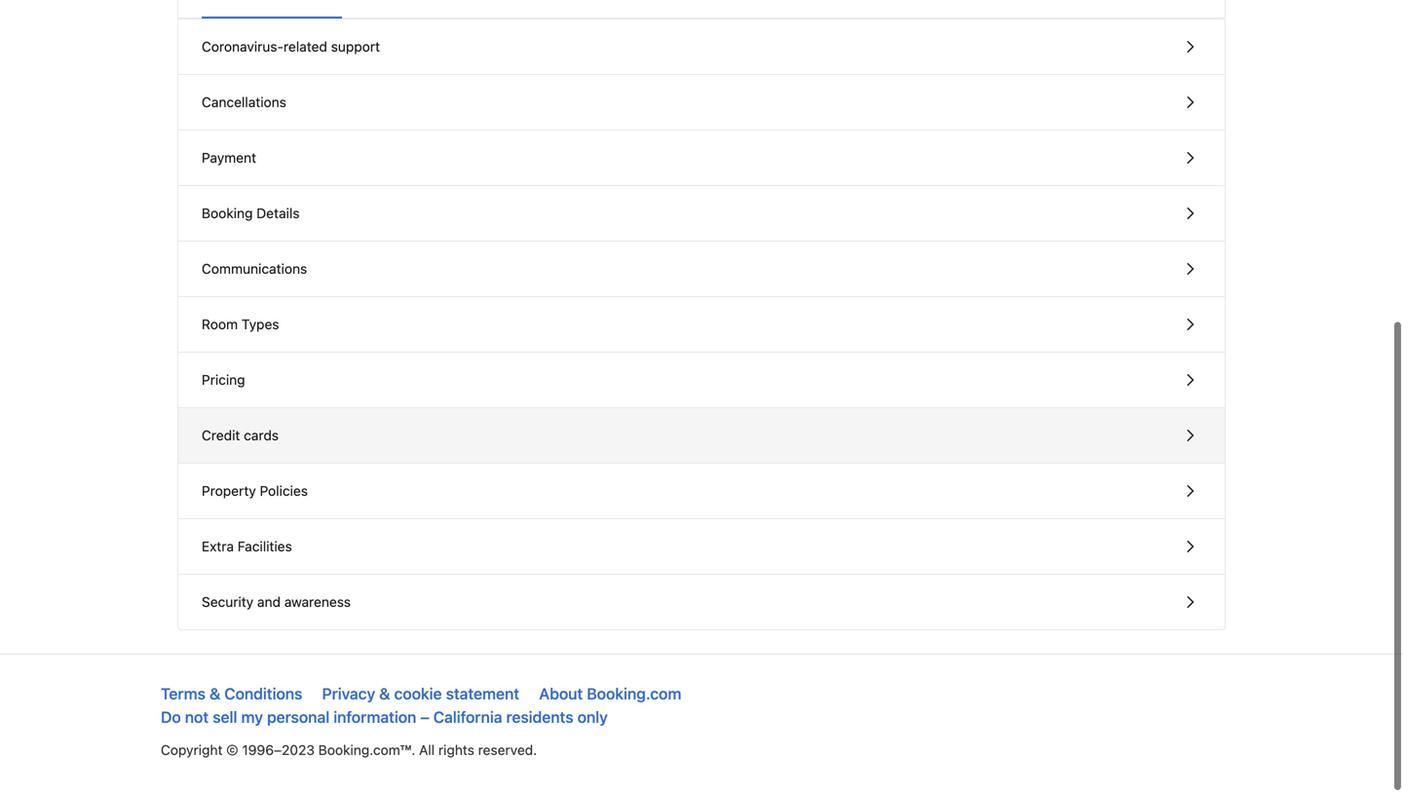 Task type: describe. For each thing, give the bounding box(es) containing it.
coronavirus-related support button
[[178, 20, 1225, 76]]

room types
[[202, 317, 279, 333]]

credit cards
[[202, 428, 279, 445]]

terms & conditions
[[161, 686, 303, 704]]

©
[[226, 743, 238, 759]]

cancellations button
[[178, 76, 1225, 132]]

extra facilities
[[202, 540, 292, 556]]

cancellations
[[202, 95, 287, 111]]

privacy & cookie statement link
[[322, 686, 520, 704]]

1996–2023
[[242, 743, 315, 759]]

security and awareness button
[[178, 576, 1225, 631]]

personal
[[267, 709, 330, 728]]

policies
[[260, 484, 308, 500]]

and
[[257, 595, 281, 611]]

booking details button
[[178, 187, 1225, 243]]

support
[[331, 39, 380, 56]]

copyright © 1996–2023 booking.com™. all rights reserved.
[[161, 743, 537, 759]]

facilities
[[238, 540, 292, 556]]

property
[[202, 484, 256, 500]]

about booking.com do not sell my personal information – california residents only
[[161, 686, 682, 728]]

coronavirus-
[[202, 39, 284, 56]]

types
[[242, 317, 279, 333]]

sell
[[213, 709, 237, 728]]

privacy
[[322, 686, 375, 704]]

property policies button
[[178, 465, 1225, 521]]

extra
[[202, 540, 234, 556]]

only
[[578, 709, 608, 728]]

residents
[[506, 709, 574, 728]]

privacy & cookie statement
[[322, 686, 520, 704]]

security
[[202, 595, 254, 611]]

details
[[257, 206, 300, 222]]

cookie
[[394, 686, 442, 704]]

booking details
[[202, 206, 300, 222]]

property policies
[[202, 484, 308, 500]]

pricing
[[202, 373, 245, 389]]

awareness
[[284, 595, 351, 611]]

credit cards button
[[178, 409, 1225, 465]]



Task type: locate. For each thing, give the bounding box(es) containing it.
security and awareness
[[202, 595, 351, 611]]

& up the do not sell my personal information – california residents only link
[[379, 686, 390, 704]]

not
[[185, 709, 209, 728]]

–
[[421, 709, 430, 728]]

california
[[434, 709, 503, 728]]

do
[[161, 709, 181, 728]]

communications button
[[178, 243, 1225, 298]]

booking.com™.
[[319, 743, 416, 759]]

coronavirus-related support
[[202, 39, 380, 56]]

&
[[210, 686, 221, 704], [379, 686, 390, 704]]

do not sell my personal information – california residents only link
[[161, 709, 608, 728]]

copyright
[[161, 743, 223, 759]]

& up sell
[[210, 686, 221, 704]]

& for privacy
[[379, 686, 390, 704]]

rights
[[439, 743, 475, 759]]

tab list
[[178, 0, 1225, 20]]

cards
[[244, 428, 279, 445]]

payment button
[[178, 132, 1225, 187]]

& for terms
[[210, 686, 221, 704]]

pricing button
[[178, 354, 1225, 409]]

communications
[[202, 262, 307, 278]]

booking
[[202, 206, 253, 222]]

2 & from the left
[[379, 686, 390, 704]]

1 horizontal spatial &
[[379, 686, 390, 704]]

booking.com
[[587, 686, 682, 704]]

room types button
[[178, 298, 1225, 354]]

room
[[202, 317, 238, 333]]

payment
[[202, 151, 256, 167]]

credit
[[202, 428, 240, 445]]

my
[[241, 709, 263, 728]]

related
[[284, 39, 327, 56]]

all
[[419, 743, 435, 759]]

terms
[[161, 686, 206, 704]]

about
[[539, 686, 583, 704]]

reserved.
[[478, 743, 537, 759]]

extra facilities button
[[178, 521, 1225, 576]]

about booking.com link
[[539, 686, 682, 704]]

statement
[[446, 686, 520, 704]]

0 horizontal spatial &
[[210, 686, 221, 704]]

terms & conditions link
[[161, 686, 303, 704]]

conditions
[[225, 686, 303, 704]]

information
[[334, 709, 417, 728]]

1 & from the left
[[210, 686, 221, 704]]



Task type: vqa. For each thing, say whether or not it's contained in the screenshot.
Today you'll pay
no



